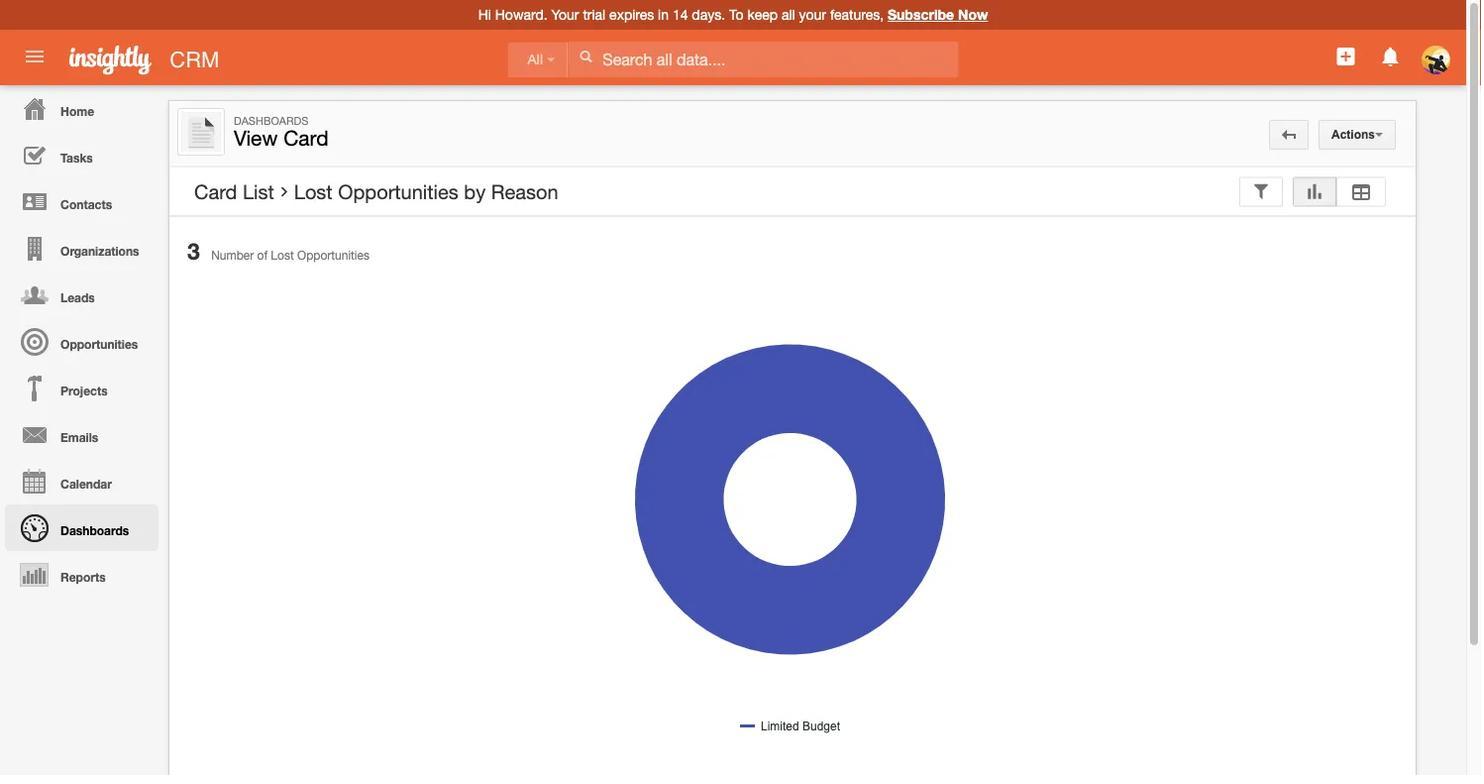 Task type: describe. For each thing, give the bounding box(es) containing it.
14
[[673, 6, 688, 23]]

subscribe
[[888, 6, 955, 23]]

organizations link
[[5, 225, 159, 272]]

calendar
[[61, 477, 112, 491]]

0 vertical spatial lost
[[294, 180, 333, 203]]

view
[[234, 126, 278, 150]]

Search all data.... text field
[[568, 42, 959, 77]]

tasks link
[[5, 132, 159, 178]]

chart image
[[1306, 185, 1324, 198]]

number of lost opportunities
[[211, 248, 370, 262]]

hi howard. your trial expires in 14 days. to keep all your features, subscribe now
[[478, 6, 989, 23]]

card list
[[194, 180, 274, 203]]

calendar link
[[5, 458, 159, 505]]

dashboards link
[[5, 505, 159, 551]]

actions
[[1332, 128, 1376, 141]]

card inside dashboards view card
[[284, 126, 329, 150]]

trial
[[583, 6, 606, 23]]

days.
[[692, 6, 726, 23]]

your
[[552, 6, 579, 23]]

organizations
[[61, 244, 139, 258]]

home
[[61, 104, 94, 118]]

reports link
[[5, 551, 159, 598]]

opportunities inside navigation
[[61, 337, 138, 351]]

3
[[187, 237, 200, 265]]

0 vertical spatial opportunities
[[338, 180, 459, 203]]

all
[[528, 52, 543, 67]]

dashboards for dashboards
[[61, 523, 129, 537]]

keep
[[748, 6, 778, 23]]

leads
[[61, 290, 95, 304]]

to
[[730, 6, 744, 23]]

of
[[257, 248, 268, 262]]



Task type: vqa. For each thing, say whether or not it's contained in the screenshot.
1:35 associated with spayne@blockinc.com
no



Task type: locate. For each thing, give the bounding box(es) containing it.
0 horizontal spatial card
[[194, 180, 237, 203]]

subscribe now link
[[888, 6, 989, 23]]

lost right list
[[294, 180, 333, 203]]

card image
[[181, 112, 221, 152]]

1 horizontal spatial dashboards
[[234, 114, 309, 127]]

1 vertical spatial opportunities
[[297, 248, 370, 262]]

0 horizontal spatial dashboards
[[61, 523, 129, 537]]

card right view
[[284, 126, 329, 150]]

2 vertical spatial opportunities
[[61, 337, 138, 351]]

by
[[464, 180, 486, 203]]

leads link
[[5, 272, 159, 318]]

home link
[[5, 85, 159, 132]]

features,
[[831, 6, 884, 23]]

dashboards inside 'link'
[[61, 523, 129, 537]]

your
[[799, 6, 827, 23]]

lost
[[294, 180, 333, 203], [271, 248, 294, 262]]

opportunities left by
[[338, 180, 459, 203]]

0 vertical spatial dashboards
[[234, 114, 309, 127]]

contacts link
[[5, 178, 159, 225]]

dashboards up reports link
[[61, 523, 129, 537]]

back image
[[1283, 128, 1297, 142]]

opportunities link
[[5, 318, 159, 365]]

dashboards for dashboards view card
[[234, 114, 309, 127]]

in
[[658, 6, 669, 23]]

projects link
[[5, 365, 159, 411]]

white image
[[579, 50, 593, 63]]

0 vertical spatial card
[[284, 126, 329, 150]]

number
[[211, 248, 254, 262]]

projects
[[61, 384, 108, 397]]

opportunities
[[338, 180, 459, 203], [297, 248, 370, 262], [61, 337, 138, 351]]

emails
[[61, 430, 98, 444]]

navigation containing home
[[0, 85, 159, 598]]

hi
[[478, 6, 492, 23]]

dashboards view card
[[234, 114, 329, 150]]

opportunities up projects link
[[61, 337, 138, 351]]

all link
[[508, 42, 568, 78]]

tasks
[[61, 151, 93, 165]]

card
[[284, 126, 329, 150], [194, 180, 237, 203]]

expires
[[610, 6, 654, 23]]

crm
[[170, 47, 220, 72]]

1 vertical spatial card
[[194, 180, 237, 203]]

1 horizontal spatial card
[[284, 126, 329, 150]]

1 vertical spatial lost
[[271, 248, 294, 262]]

reason
[[491, 180, 559, 203]]

dashboards inside dashboards view card
[[234, 114, 309, 127]]

filter image
[[1253, 185, 1271, 198]]

list
[[243, 180, 274, 203]]

lost right the of
[[271, 248, 294, 262]]

dashboards
[[234, 114, 309, 127], [61, 523, 129, 537]]

card left list
[[194, 180, 237, 203]]

notifications image
[[1379, 45, 1403, 68]]

card list link
[[194, 180, 274, 204]]

now
[[959, 6, 989, 23]]

emails link
[[5, 411, 159, 458]]

contacts
[[61, 197, 112, 211]]

howard.
[[495, 6, 548, 23]]

lost opportunities by reason
[[294, 180, 559, 203]]

dashboards right card icon
[[234, 114, 309, 127]]

navigation
[[0, 85, 159, 598]]

reports
[[61, 570, 106, 584]]

all
[[782, 6, 796, 23]]

actions button
[[1319, 120, 1397, 150]]

1 vertical spatial dashboards
[[61, 523, 129, 537]]

table image
[[1350, 185, 1374, 198]]

opportunities right the of
[[297, 248, 370, 262]]



